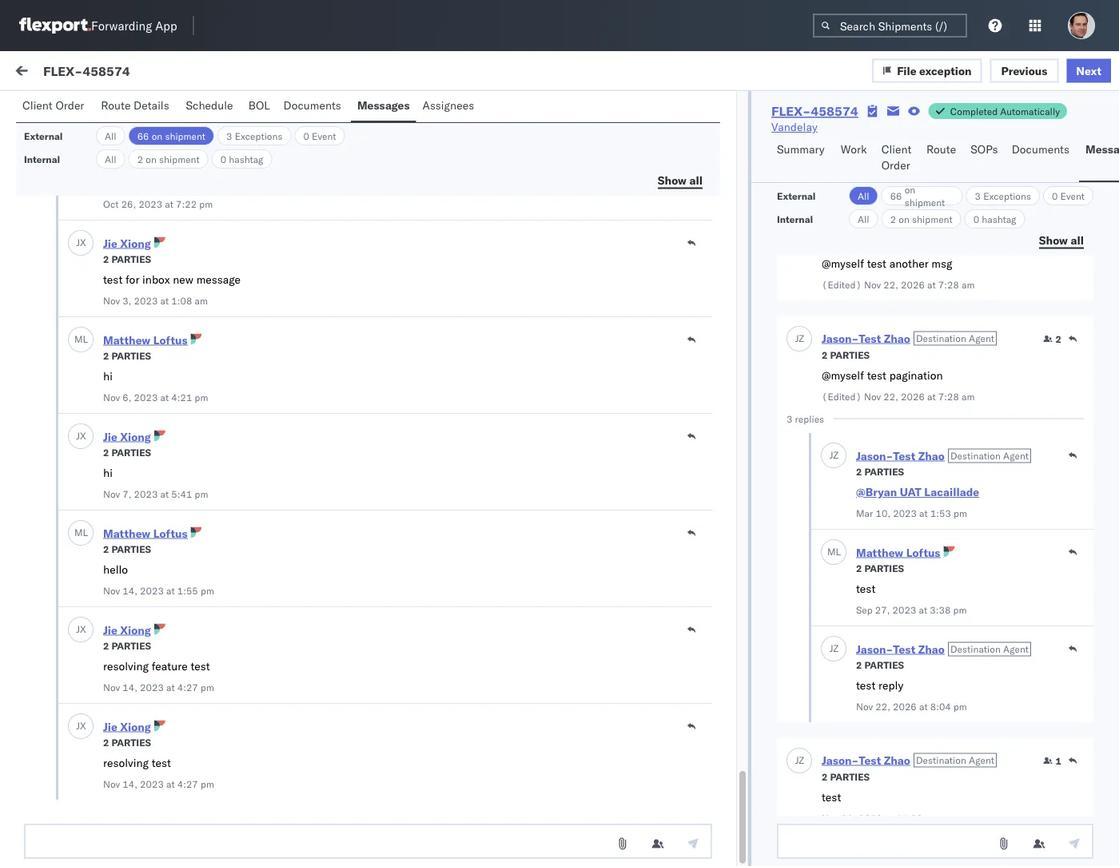Task type: describe. For each thing, give the bounding box(es) containing it.
notifying
[[86, 608, 130, 622]]

11:30
[[896, 813, 923, 825]]

matthew for hello
[[103, 526, 151, 540]]

1 vertical spatial flex-458574
[[772, 103, 858, 119]]

66 for left show all button
[[137, 130, 149, 142]]

1 vertical spatial documents button
[[1006, 135, 1079, 182]]

0 vertical spatial 0 hashtag
[[220, 153, 263, 165]]

1 vertical spatial 0 event
[[1052, 190, 1085, 202]]

2026 inside test reply nov 22, 2026 at 8:04 pm
[[893, 701, 917, 713]]

exception: for exception: warehouse devan delay
[[51, 504, 107, 518]]

destination inside omkar savant destination agent
[[184, 110, 235, 122]]

2 parties for hi nov 7, 2023 at 5:41 pm
[[103, 447, 151, 459]]

my
[[16, 62, 41, 84]]

2 inside button
[[1056, 333, 1062, 345]]

z for uat
[[833, 449, 839, 461]]

next button
[[1067, 59, 1111, 83]]

0 horizontal spatial 3 exceptions
[[226, 130, 283, 142]]

2023 inside resolving feature test nov 14, 2023 at 4:27 pm
[[140, 682, 164, 694]]

nov inside resolving test nov 14, 2023 at 4:27 pm
[[103, 778, 120, 790]]

flex- 458574 for notifying
[[872, 610, 948, 624]]

0 horizontal spatial 3
[[226, 130, 232, 142]]

7:28 inside @myself test another msg (edited)  nov 22, 2026 at 7:28 am
[[938, 279, 959, 291]]

related
[[873, 139, 906, 151]]

2023 inside test for inbox new message nov 3, 2023 at 1:08 am
[[134, 295, 158, 307]]

1 horizontal spatial 3 exceptions
[[975, 190, 1031, 202]]

2 parties for hi nov 6, 2023 at 4:21 pm
[[103, 350, 151, 362]]

1 resize handle column header from the left
[[357, 134, 376, 846]]

agent inside omkar savant destination agent
[[237, 110, 263, 122]]

22, inside @myself test another msg (edited)  nov 22, 2026 at 7:28 am
[[884, 279, 899, 291]]

next
[[1076, 63, 1102, 77]]

test for uat
[[893, 449, 916, 463]]

agent for test
[[969, 332, 995, 344]]

on down omkar savant button
[[152, 130, 163, 142]]

0 vertical spatial documents button
[[277, 91, 351, 122]]

pm inside hi nov 6, 2023 at 4:21 pm
[[195, 391, 208, 403]]

pm inside test reply nov 22, 2026 at 8:04 pm
[[954, 701, 967, 713]]

jie for for
[[103, 236, 117, 250]]

forwarding app
[[91, 18, 177, 33]]

1 horizontal spatial 2 on shipment
[[890, 213, 953, 225]]

j for 22,
[[830, 643, 833, 655]]

jie xiong for for
[[103, 236, 151, 250]]

improve
[[235, 273, 275, 287]]

route details
[[101, 98, 169, 112]]

1 horizontal spatial 7:22
[[459, 186, 483, 200]]

import work
[[119, 66, 181, 80]]

26, for oct 26, 2023, 5:45 pm edt
[[405, 506, 422, 520]]

replies
[[795, 413, 824, 425]]

2 horizontal spatial internal
[[777, 213, 813, 225]]

j for nov
[[76, 624, 80, 636]]

nov inside the test nov 22, 2026 at 11:30 pm
[[822, 813, 839, 825]]

2 for test reply nov 22, 2026 at 8:04 pm
[[856, 659, 862, 671]]

app
[[155, 18, 177, 33]]

0 horizontal spatial order
[[55, 98, 84, 112]]

0 horizontal spatial 7:22
[[176, 198, 197, 210]]

2 button
[[1043, 333, 1062, 345]]

report
[[188, 273, 219, 287]]

0 vertical spatial test.
[[195, 146, 218, 160]]

0 vertical spatial client order button
[[16, 91, 95, 122]]

jie xiong button for feature
[[103, 623, 151, 637]]

mike.jpg link
[[111, 167, 162, 179]]

hi nov 6, 2023 at 4:21 pm
[[103, 369, 208, 403]]

1 vertical spatial 0 hashtag
[[974, 213, 1017, 225]]

jason- for uat
[[856, 449, 893, 463]]

2 for hi nov 7, 2023 at 5:41 pm
[[103, 447, 109, 459]]

0 horizontal spatial show
[[658, 173, 687, 187]]

j z for reply
[[830, 643, 839, 655]]

6,
[[123, 391, 132, 403]]

2 parties button for hi nov 6, 2023 at 4:21 pm
[[103, 348, 151, 362]]

internal (0) button
[[101, 94, 179, 126]]

sep
[[856, 604, 873, 616]]

m l for hello
[[74, 527, 88, 539]]

pm inside resolving test nov 14, 2023 at 4:27 pm
[[201, 778, 214, 790]]

matthew loftus button for hi
[[103, 333, 188, 347]]

0 vertical spatial flex-458574
[[43, 63, 130, 79]]

2 parties for test sep 27, 2023 at 3:38 pm
[[856, 562, 904, 574]]

jason- for nov
[[822, 754, 859, 768]]

jason-test zhao destination agent for uat
[[856, 449, 1029, 463]]

1 vertical spatial show all
[[1039, 233, 1084, 247]]

exception: unknown customs
[[51, 417, 210, 431]]

savant for customs
[[114, 389, 149, 403]]

at inside hi nov 7, 2023 at 5:41 pm
[[160, 488, 169, 500]]

delivery
[[131, 656, 171, 670]]

2 parties button for test nov 22, 2026 at 11:30 pm
[[822, 770, 870, 784]]

2271801
[[906, 410, 955, 424]]

2023 inside test sep 27, 2023 at 3:38 pm
[[893, 604, 917, 616]]

nov inside @myself test pagination (edited)  nov 22, 2026 at 7:28 am
[[864, 391, 881, 403]]

4:21
[[171, 391, 192, 403]]

@
[[48, 816, 57, 830]]

2023 down mike.jpg link
[[139, 198, 162, 210]]

2023 inside hi nov 6, 2023 at 4:21 pm
[[134, 391, 158, 403]]

schedule
[[186, 98, 233, 112]]

external inside button
[[26, 102, 68, 116]]

j for new
[[76, 237, 80, 249]]

at inside test reply nov 22, 2026 at 8:04 pm
[[919, 701, 928, 713]]

message
[[196, 273, 241, 287]]

parties for test nov 22, 2026 at 11:30 pm
[[830, 771, 870, 783]]

jie xiong for nov
[[103, 430, 151, 444]]

2 for hi nov 6, 2023 at 4:21 pm
[[103, 350, 109, 362]]

at inside @myself test another msg (edited)  nov 22, 2026 at 7:28 am
[[927, 279, 936, 291]]

internal (0)
[[107, 102, 170, 116]]

2023, for 5:46
[[425, 410, 456, 424]]

0 vertical spatial latent messaging test.
[[103, 146, 218, 160]]

am inside @myself test another msg (edited)  nov 22, 2026 at 7:28 am
[[962, 279, 975, 291]]

1 horizontal spatial all
[[1071, 233, 1084, 247]]

1 vertical spatial client order button
[[875, 135, 920, 182]]

item/shipment
[[932, 139, 998, 151]]

flex-458574 link
[[772, 103, 858, 119]]

2 parties for hello nov 14, 2023 at 1:55 pm
[[103, 543, 151, 555]]

(air
[[110, 712, 133, 726]]

external (0)
[[26, 102, 91, 116]]

0 horizontal spatial 66 on shipment
[[137, 130, 206, 142]]

2 resize handle column header from the left
[[602, 134, 621, 846]]

omkar savant destination agent
[[103, 109, 263, 123]]

jason-test zhao destination agent for test
[[822, 331, 995, 345]]

customs
[[163, 417, 210, 431]]

uat
[[900, 485, 922, 499]]

2023, for 5:45
[[425, 506, 456, 520]]

mike.jpg
[[111, 167, 148, 179]]

delay inside exception: (air recovery) cargo availability delay
[[146, 728, 176, 742]]

matthew for hi
[[103, 333, 151, 347]]

parties for hi nov 7, 2023 at 5:41 pm
[[111, 447, 151, 459]]

7,
[[123, 488, 132, 500]]

resolving for feature
[[103, 660, 149, 674]]

omkar for are
[[78, 581, 111, 595]]

14, inside hello nov 14, 2023 at 1:55 pm
[[123, 585, 137, 597]]

edt for oct 26, 2023, 5:45 pm edt
[[506, 506, 526, 520]]

messages button
[[351, 91, 416, 122]]

schedule button
[[179, 91, 242, 122]]

feature
[[152, 660, 188, 674]]

3 replies
[[787, 413, 824, 425]]

0 horizontal spatial test.
[[140, 201, 163, 215]]

exception: for exception: unknown customs
[[51, 417, 107, 431]]

1 button
[[1043, 755, 1062, 768]]

assignees button
[[416, 91, 483, 122]]

oct 26, 2023, 5:46 pm edt
[[383, 410, 526, 424]]

documents for topmost documents button
[[283, 98, 341, 112]]

partnership.
[[138, 552, 200, 566]]

route for route
[[927, 142, 956, 156]]

j z for nov
[[795, 755, 804, 767]]

deal
[[122, 536, 143, 550]]

are
[[67, 608, 83, 622]]

agent for nov
[[969, 755, 995, 767]]

documents for documents button to the bottom
[[1012, 142, 1070, 156]]

jie xiong for feature
[[103, 623, 151, 637]]

savant for recovery)
[[114, 685, 149, 699]]

at inside hi nov 6, 2023 at 4:21 pm
[[160, 391, 169, 403]]

sops button
[[964, 135, 1006, 182]]

m for test
[[827, 546, 836, 558]]

1 horizontal spatial latent
[[103, 146, 136, 160]]

8 omkar savant from the top
[[78, 789, 149, 803]]

resolving test nov 14, 2023 at 4:27 pm
[[103, 756, 214, 790]]

0 horizontal spatial event
[[312, 130, 336, 142]]

destination for reply
[[951, 643, 1001, 655]]

hello
[[103, 563, 128, 577]]

oct 26, 2023, 7:22 pm edt
[[383, 186, 526, 200]]

on up another
[[899, 213, 910, 225]]

@myself test another msg (edited)  nov 22, 2026 at 7:28 am
[[822, 257, 975, 291]]

0 vertical spatial exceptions
[[235, 130, 283, 142]]

omkar for filing
[[78, 245, 111, 259]]

date.
[[174, 656, 200, 670]]

omkar savant for filing
[[78, 245, 149, 259]]

forwarding
[[91, 18, 152, 33]]

0 vertical spatial we
[[48, 608, 64, 622]]

related work item/shipment
[[873, 139, 998, 151]]

pm inside the test nov 22, 2026 at 11:30 pm
[[925, 813, 939, 825]]

on up mike.jpg link
[[146, 153, 157, 165]]

this inside the this is a great deal and with this create
[[48, 536, 69, 550]]

2023 inside hi nov 7, 2023 at 5:41 pm
[[134, 488, 158, 500]]

1 vertical spatial 3
[[975, 190, 981, 202]]

2 parties button for resolving feature test nov 14, 2023 at 4:27 pm
[[103, 638, 151, 652]]

test inside the test nov 22, 2026 at 11:30 pm
[[822, 791, 841, 805]]

vandelay link
[[772, 119, 818, 135]]

at inside @bryan uat lacaillade mar 10, 2023 at 1:53 pm
[[920, 507, 928, 519]]

1 vertical spatial event
[[1061, 190, 1085, 202]]

work for related
[[909, 139, 930, 151]]

parties for test sep 27, 2023 at 3:38 pm
[[865, 562, 904, 574]]

1 horizontal spatial messaging
[[138, 146, 192, 160]]

z for nov
[[799, 755, 804, 767]]

1 vertical spatial you
[[205, 672, 223, 686]]

omkar savant for (air
[[78, 685, 149, 699]]

update
[[166, 672, 202, 686]]

2 vertical spatial message
[[50, 139, 88, 151]]

whatever floats your boat! waka
[[48, 345, 213, 359]]

omkar savant for are
[[78, 581, 149, 595]]

1 horizontal spatial hashtag
[[982, 213, 1017, 225]]

0 vertical spatial delay
[[209, 504, 239, 518]]

unknown
[[110, 417, 160, 431]]

soon
[[113, 688, 137, 702]]

exception
[[919, 63, 972, 77]]

66 for bottom show all button
[[890, 190, 902, 202]]

test for inbox new message nov 3, 2023 at 1:08 am
[[103, 273, 241, 307]]

1:55
[[177, 585, 198, 597]]

at inside test sep 27, 2023 at 3:38 pm
[[919, 604, 928, 616]]

filing
[[72, 273, 98, 287]]

1 vertical spatial show
[[1039, 233, 1068, 247]]

understanding
[[48, 672, 121, 686]]

pm for 5:46
[[486, 410, 503, 424]]

forwarding app link
[[19, 18, 177, 34]]

jie xiong for test
[[103, 720, 151, 734]]

sops
[[971, 142, 998, 156]]

0 horizontal spatial show all
[[658, 173, 703, 187]]

summary button
[[771, 135, 834, 182]]

2026 inside @myself test another msg (edited)  nov 22, 2026 at 7:28 am
[[901, 279, 925, 291]]

jie xiong button for for
[[103, 236, 151, 250]]

at up am filing a commendation report to improve
[[165, 198, 173, 210]]

0 vertical spatial 0 event
[[303, 130, 336, 142]]

test inside resolving feature test nov 14, 2023 at 4:27 pm
[[191, 660, 210, 674]]

2 for test nov 22, 2026 at 11:30 pm
[[822, 771, 828, 783]]

internal inside internal (0) button
[[107, 102, 146, 116]]

at inside test for inbox new message nov 3, 2023 at 1:08 am
[[160, 295, 169, 307]]

oct 26, 2023 at 7:22 pm
[[103, 198, 213, 210]]

parties for hello nov 14, 2023 at 1:55 pm
[[111, 543, 151, 555]]

final
[[106, 656, 128, 670]]

22, inside the test nov 22, 2026 at 11:30 pm
[[841, 813, 856, 825]]

shipment's
[[48, 656, 103, 670]]

external (0) button
[[19, 94, 101, 126]]

m for hello
[[74, 527, 83, 539]]

0 horizontal spatial latent
[[48, 201, 80, 215]]

client for top client order button
[[22, 98, 53, 112]]

- for oct 26, 2023, 5:45 pm edt
[[628, 506, 635, 520]]

messa
[[1086, 142, 1119, 156]]

0 horizontal spatial 2 on shipment
[[137, 153, 200, 165]]

lacaillade
[[924, 485, 980, 499]]

1 vertical spatial internal
[[24, 153, 60, 165]]

floats
[[99, 345, 127, 359]]

create
[[48, 552, 80, 566]]

1 horizontal spatial 3
[[787, 413, 793, 425]]

oct 26, 2023, 5:45 pm edt
[[383, 506, 526, 520]]

0 horizontal spatial all
[[690, 173, 703, 187]]

am filing a commendation report to improve
[[54, 273, 275, 287]]

is
[[72, 536, 81, 550]]

3:38
[[930, 604, 951, 616]]

vandelay
[[772, 120, 818, 134]]

we are notifying you that been delayed. this often longer than expected. please shipment's final delivery date. we understanding and will update you shipment as soon as possible.
[[48, 608, 223, 702]]

test for test
[[859, 331, 881, 345]]

warehouse
[[110, 504, 170, 518]]

matthew loftus button for test
[[856, 546, 941, 560]]

test inside test reply nov 22, 2026 at 8:04 pm
[[856, 679, 876, 693]]

messages
[[357, 98, 410, 112]]

edt for oct 26, 2023, 5:46 pm edt
[[506, 410, 526, 424]]

26, for oct 26, 2023, 5:46 pm edt
[[405, 410, 422, 424]]

1 vertical spatial show all button
[[1030, 229, 1094, 253]]

jason-test zhao button for uat
[[856, 449, 945, 463]]

jason- for reply
[[856, 642, 893, 656]]

oct for oct 26, 2023, 5:45 pm edt
[[383, 506, 402, 520]]

1 vertical spatial exceptions
[[983, 190, 1031, 202]]

0 horizontal spatial messaging
[[83, 201, 137, 215]]

parties down omkar savant button
[[111, 126, 151, 138]]



Task type: locate. For each thing, give the bounding box(es) containing it.
loftus for hello
[[153, 526, 188, 540]]

resolving inside resolving test nov 14, 2023 at 4:27 pm
[[103, 756, 149, 770]]

1 vertical spatial client
[[882, 142, 912, 156]]

1 vertical spatial matthew
[[103, 526, 151, 540]]

2026 down flex- 1854269
[[901, 279, 925, 291]]

5 omkar savant from the top
[[78, 477, 149, 491]]

2 14, from the top
[[123, 682, 137, 694]]

summary
[[777, 142, 825, 156]]

0 vertical spatial 2 on shipment
[[137, 153, 200, 165]]

0 horizontal spatial flex-458574
[[43, 63, 130, 79]]

show all
[[658, 173, 703, 187], [1039, 233, 1084, 247]]

jason- up reply
[[856, 642, 893, 656]]

parties left boat!
[[111, 350, 151, 362]]

66 down omkar savant button
[[137, 130, 149, 142]]

3 exception: from the top
[[51, 712, 107, 726]]

resolving inside resolving feature test nov 14, 2023 at 4:27 pm
[[103, 660, 149, 674]]

parties up test sep 27, 2023 at 3:38 pm at the bottom
[[865, 562, 904, 574]]

2 parties button for @myself test pagination (edited)  nov 22, 2026 at 7:28 am
[[822, 347, 870, 361]]

zhao for uat
[[918, 449, 945, 463]]

delay down recovery)
[[146, 728, 176, 742]]

4 j x from the top
[[76, 720, 86, 732]]

1 horizontal spatial route
[[927, 142, 956, 156]]

savant for your
[[114, 317, 149, 331]]

22, inside test reply nov 22, 2026 at 8:04 pm
[[876, 701, 891, 713]]

as
[[98, 688, 110, 702], [140, 688, 152, 702]]

6 omkar savant from the top
[[78, 581, 149, 595]]

2 hi from the top
[[103, 466, 113, 480]]

2 parties for resolving test nov 14, 2023 at 4:27 pm
[[103, 737, 151, 749]]

2 flex- 458574 from the top
[[872, 506, 948, 520]]

2 parties for resolving feature test nov 14, 2023 at 4:27 pm
[[103, 640, 151, 652]]

at up 2271801
[[927, 391, 936, 403]]

savant for a
[[114, 245, 149, 259]]

1 - from the top
[[628, 186, 635, 200]]

jie xiong down the soon on the left bottom of the page
[[103, 720, 151, 734]]

j x for for
[[76, 237, 86, 249]]

None text field
[[24, 824, 712, 859], [777, 824, 1094, 859], [24, 824, 712, 859], [777, 824, 1094, 859]]

@myself up "replies"
[[822, 369, 864, 383]]

latent messaging test.
[[103, 146, 218, 160], [48, 201, 163, 215]]

at inside hello nov 14, 2023 at 1:55 pm
[[166, 585, 175, 597]]

0 horizontal spatial exceptions
[[235, 130, 283, 142]]

zhao up @bryan uat lacaillade button
[[918, 449, 945, 463]]

2023
[[139, 198, 162, 210], [134, 295, 158, 307], [134, 391, 158, 403], [134, 488, 158, 500], [893, 507, 917, 519], [140, 585, 164, 597], [893, 604, 917, 616], [140, 682, 164, 694], [140, 778, 164, 790]]

2 for @myself test pagination (edited)  nov 22, 2026 at 7:28 am
[[822, 349, 828, 361]]

exception: warehouse devan delay
[[51, 504, 239, 518]]

work inside import work button
[[155, 66, 181, 80]]

10,
[[876, 507, 891, 519]]

flex-458574 down forwarding app link
[[43, 63, 130, 79]]

boat!
[[155, 345, 182, 359]]

test inside resolving test nov 14, 2023 at 4:27 pm
[[152, 756, 171, 770]]

2 resolving from the top
[[103, 756, 149, 770]]

nov left 11:30
[[822, 813, 839, 825]]

0 vertical spatial 7:28
[[938, 279, 959, 291]]

1 vertical spatial and
[[124, 672, 143, 686]]

am inside test for inbox new message nov 3, 2023 at 1:08 am
[[195, 295, 208, 307]]

0 vertical spatial external
[[26, 102, 68, 116]]

work inside work button
[[841, 142, 867, 156]]

2 vertical spatial loftus
[[906, 546, 941, 560]]

nov inside @myself test another msg (edited)  nov 22, 2026 at 7:28 am
[[864, 279, 881, 291]]

test inside test for inbox new message nov 3, 2023 at 1:08 am
[[103, 273, 123, 287]]

1 j x from the top
[[76, 237, 86, 249]]

jason-test zhao destination agent
[[822, 331, 995, 345], [856, 449, 1029, 463], [856, 642, 1029, 656], [822, 754, 995, 768]]

1 7:28 from the top
[[938, 279, 959, 291]]

1 horizontal spatial client order
[[882, 142, 912, 172]]

1 horizontal spatial we
[[202, 656, 218, 670]]

5:41
[[171, 488, 192, 500]]

0 vertical spatial @myself
[[822, 257, 864, 271]]

2 @myself from the top
[[822, 369, 864, 383]]

x right cargo
[[80, 720, 86, 732]]

1 horizontal spatial client order button
[[875, 135, 920, 182]]

3 resize handle column header from the left
[[846, 134, 865, 846]]

1 horizontal spatial documents
[[1012, 142, 1070, 156]]

jie xiong button
[[103, 236, 151, 250], [103, 430, 151, 444], [103, 623, 151, 637], [103, 720, 151, 734]]

parties up the test nov 22, 2026 at 11:30 pm
[[830, 771, 870, 783]]

jason-test zhao destination agent up the test nov 22, 2026 at 11:30 pm
[[822, 754, 995, 768]]

0 vertical spatial order
[[55, 98, 84, 112]]

2 jie from the top
[[103, 430, 117, 444]]

1 as from the left
[[98, 688, 110, 702]]

1 edt from the top
[[506, 186, 526, 200]]

2 vertical spatial external
[[777, 190, 816, 202]]

jason-test zhao destination agent for reply
[[856, 642, 1029, 656]]

zhao for nov
[[884, 754, 911, 768]]

0 vertical spatial show all
[[658, 173, 703, 187]]

m l
[[74, 333, 88, 345], [74, 527, 88, 539], [827, 546, 841, 558]]

2026 down reply
[[893, 701, 917, 713]]

1 vertical spatial test.
[[140, 201, 163, 215]]

nov
[[864, 279, 881, 291], [103, 295, 120, 307], [864, 391, 881, 403], [103, 391, 120, 403], [103, 488, 120, 500], [103, 585, 120, 597], [103, 682, 120, 694], [856, 701, 873, 713], [103, 778, 120, 790], [822, 813, 839, 825]]

4 jie xiong button from the top
[[103, 720, 151, 734]]

matthew loftus down exception: warehouse devan delay
[[103, 526, 188, 540]]

this is a great deal and with this create
[[48, 536, 212, 566]]

4:27
[[177, 682, 198, 694], [177, 778, 198, 790]]

@myself test pagination (edited)  nov 22, 2026 at 7:28 am
[[822, 369, 975, 403]]

parties down (air
[[111, 737, 151, 749]]

this inside we are notifying you that been delayed. this often longer than expected. please shipment's final delivery date. we understanding and will update you shipment as soon as possible.
[[122, 624, 143, 638]]

3 jie xiong button from the top
[[103, 623, 151, 637]]

3 14, from the top
[[123, 778, 137, 790]]

2 (edited) from the top
[[822, 391, 862, 403]]

2 exception: from the top
[[51, 504, 107, 518]]

2 omkar savant from the top
[[78, 245, 149, 259]]

3 j x from the top
[[76, 624, 86, 636]]

1:08
[[171, 295, 192, 307]]

0 vertical spatial client
[[22, 98, 53, 112]]

omkar savant up warehouse
[[78, 477, 149, 491]]

2 - from the top
[[628, 410, 635, 424]]

omkar for unknown
[[78, 389, 111, 403]]

0 vertical spatial 3 exceptions
[[226, 130, 283, 142]]

8:04
[[930, 701, 951, 713]]

1 vertical spatial 2023,
[[425, 410, 456, 424]]

66
[[137, 130, 149, 142], [890, 190, 902, 202]]

internal
[[107, 102, 146, 116], [24, 153, 60, 165], [777, 213, 813, 225]]

all
[[690, 173, 703, 187], [1071, 233, 1084, 247]]

1 horizontal spatial and
[[146, 536, 165, 550]]

2 parties button for @bryan uat lacaillade mar 10, 2023 at 1:53 pm
[[856, 464, 904, 478]]

j for mar
[[830, 449, 833, 461]]

2023 up exception: warehouse devan delay
[[134, 488, 158, 500]]

omkar savant down availability
[[78, 789, 149, 803]]

delay
[[209, 504, 239, 518], [146, 728, 176, 742]]

1
[[1056, 755, 1062, 767]]

pm inside resolving feature test nov 14, 2023 at 4:27 pm
[[201, 682, 214, 694]]

destination for test
[[916, 332, 967, 344]]

omkar for (air
[[78, 685, 111, 699]]

m l for hi
[[74, 333, 88, 345]]

(edited) inside @myself test pagination (edited)  nov 22, 2026 at 7:28 am
[[822, 391, 862, 403]]

as down will
[[140, 688, 152, 702]]

matthew down warehouse
[[103, 526, 151, 540]]

at left 11:30
[[885, 813, 894, 825]]

jason- for test
[[822, 331, 859, 345]]

1 exception: from the top
[[51, 417, 107, 431]]

flex- 458574 for test.
[[872, 186, 948, 200]]

0 horizontal spatial (0)
[[70, 102, 91, 116]]

route button
[[920, 135, 964, 182]]

at inside resolving test nov 14, 2023 at 4:27 pm
[[166, 778, 175, 790]]

jie up hi nov 7, 2023 at 5:41 pm
[[103, 430, 117, 444]]

at inside resolving feature test nov 14, 2023 at 4:27 pm
[[166, 682, 175, 694]]

0 vertical spatial 2023,
[[425, 186, 456, 200]]

0 horizontal spatial client order button
[[16, 91, 95, 122]]

external down external (0) button
[[24, 130, 63, 142]]

2023 right 27,
[[893, 604, 917, 616]]

4 flex- 458574 from the top
[[872, 714, 948, 728]]

xiong for for
[[120, 236, 151, 250]]

1 vertical spatial 4:27
[[177, 778, 198, 790]]

2 edt from the top
[[506, 410, 526, 424]]

agent for reply
[[1003, 643, 1029, 655]]

0 vertical spatial work
[[155, 66, 181, 80]]

7:28 inside @myself test pagination (edited)  nov 22, 2026 at 7:28 am
[[938, 391, 959, 403]]

zhao
[[884, 331, 911, 345], [918, 449, 945, 463], [918, 642, 945, 656], [884, 754, 911, 768]]

2 parties button for hello nov 14, 2023 at 1:55 pm
[[103, 542, 151, 556]]

0 horizontal spatial client order
[[22, 98, 84, 112]]

4 jie from the top
[[103, 720, 117, 734]]

exception: up the "is"
[[51, 504, 107, 518]]

resolving down expected.
[[103, 660, 149, 674]]

order down my work
[[55, 98, 84, 112]]

latent up the mike.jpg
[[103, 146, 136, 160]]

matthew loftus button
[[103, 333, 188, 347], [103, 526, 188, 540], [856, 546, 941, 560]]

exceptions
[[235, 130, 283, 142], [983, 190, 1031, 202]]

1 jie xiong from the top
[[103, 236, 151, 250]]

2 j x from the top
[[76, 430, 86, 442]]

2 jie xiong button from the top
[[103, 430, 151, 444]]

0 vertical spatial you
[[133, 608, 151, 622]]

1 4:27 from the top
[[177, 682, 198, 694]]

0 vertical spatial edt
[[506, 186, 526, 200]]

oct for oct 26, 2023 at 7:22 pm
[[103, 198, 119, 210]]

2023 right 3,
[[134, 295, 158, 307]]

jie xiong button down 6,
[[103, 430, 151, 444]]

0 vertical spatial documents
[[283, 98, 341, 112]]

pm inside @bryan uat lacaillade mar 10, 2023 at 1:53 pm
[[954, 507, 967, 519]]

0 horizontal spatial work
[[155, 66, 181, 80]]

2023 inside hello nov 14, 2023 at 1:55 pm
[[140, 585, 164, 597]]

1 vertical spatial m l
[[74, 527, 88, 539]]

client order down my work
[[22, 98, 84, 112]]

parties
[[111, 126, 151, 138], [111, 253, 151, 265], [830, 349, 870, 361], [111, 350, 151, 362], [111, 447, 151, 459], [865, 466, 904, 478], [111, 543, 151, 555], [865, 562, 904, 574], [111, 640, 151, 652], [865, 659, 904, 671], [111, 737, 151, 749], [830, 771, 870, 783]]

@myself inside @myself test another msg (edited)  nov 22, 2026 at 7:28 am
[[822, 257, 864, 271]]

route for route details
[[101, 98, 131, 112]]

jie down notifying at the left of page
[[103, 623, 117, 637]]

xiong up expected.
[[120, 623, 151, 637]]

matthew loftus for test
[[856, 546, 941, 560]]

messa button
[[1079, 135, 1119, 182]]

7:28 up 2271801
[[938, 391, 959, 403]]

flex- 458574 for recovery)
[[872, 714, 948, 728]]

zhao for test
[[884, 331, 911, 345]]

event
[[312, 130, 336, 142], [1061, 190, 1085, 202]]

savant for test.
[[114, 173, 149, 187]]

matthew loftus down 3,
[[103, 333, 188, 347]]

0 vertical spatial 4:27
[[177, 682, 198, 694]]

mar
[[856, 507, 873, 519]]

2 7:28 from the top
[[938, 391, 959, 403]]

3 omkar savant from the top
[[78, 317, 149, 331]]

inbox
[[142, 273, 170, 287]]

2023 inside resolving test nov 14, 2023 at 4:27 pm
[[140, 778, 164, 790]]

4 xiong from the top
[[120, 720, 151, 734]]

3 down sops button
[[975, 190, 981, 202]]

test inside @myself test pagination (edited)  nov 22, 2026 at 7:28 am
[[867, 369, 887, 383]]

delayed.
[[76, 624, 119, 638]]

2026 inside the test nov 22, 2026 at 11:30 pm
[[859, 813, 883, 825]]

omkar savant down 3,
[[78, 317, 149, 331]]

1 horizontal spatial (0)
[[149, 102, 170, 116]]

hashtag down sops button
[[982, 213, 1017, 225]]

destination
[[184, 110, 235, 122], [916, 332, 967, 344], [951, 450, 1001, 462], [951, 643, 1001, 655], [916, 755, 967, 767]]

2 vertical spatial 2023,
[[425, 506, 456, 520]]

2 pm from the top
[[486, 410, 503, 424]]

j x for test
[[76, 720, 86, 732]]

2 x from the top
[[80, 430, 86, 442]]

1 2023, from the top
[[425, 186, 456, 200]]

message
[[194, 66, 241, 80], [186, 102, 233, 116], [50, 139, 88, 151]]

1 vertical spatial 14,
[[123, 682, 137, 694]]

1 jie from the top
[[103, 236, 117, 250]]

l for hi
[[83, 333, 88, 345]]

1 horizontal spatial show
[[1039, 233, 1068, 247]]

x for feature
[[80, 624, 86, 636]]

x
[[80, 237, 86, 249], [80, 430, 86, 442], [80, 624, 86, 636], [80, 720, 86, 732]]

omkar savant for floats
[[78, 317, 149, 331]]

@myself inside @myself test pagination (edited)  nov 22, 2026 at 7:28 am
[[822, 369, 864, 383]]

loftus for hi
[[153, 333, 188, 347]]

4 resize handle column header from the left
[[1091, 134, 1110, 846]]

22, down reply
[[876, 701, 891, 713]]

l for hello
[[83, 527, 88, 539]]

1 omkar savant from the top
[[78, 173, 149, 187]]

this
[[193, 536, 212, 550]]

0 horizontal spatial 0 hashtag
[[220, 153, 263, 165]]

2 for test for inbox new message nov 3, 2023 at 1:08 am
[[103, 253, 109, 265]]

1 @myself from the top
[[822, 257, 864, 271]]

j x for feature
[[76, 624, 86, 636]]

shipment inside we are notifying you that been delayed. this often longer than expected. please shipment's final delivery date. we understanding and will update you shipment as soon as possible.
[[48, 688, 95, 702]]

hi
[[103, 369, 113, 383], [103, 466, 113, 480]]

1 vertical spatial 66
[[890, 190, 902, 202]]

1 vertical spatial pm
[[486, 410, 503, 424]]

3 flex- 458574 from the top
[[872, 610, 948, 624]]

hi inside hi nov 6, 2023 at 4:21 pm
[[103, 369, 113, 383]]

1 vertical spatial 3 exceptions
[[975, 190, 1031, 202]]

nov left "8:04"
[[856, 701, 873, 713]]

0 vertical spatial 66 on shipment
[[137, 130, 206, 142]]

matthew loftus button down 3,
[[103, 333, 188, 347]]

2 vertical spatial matthew loftus button
[[856, 546, 941, 560]]

1 horizontal spatial event
[[1061, 190, 1085, 202]]

and inside the this is a great deal and with this create
[[146, 536, 165, 550]]

nov inside resolving feature test nov 14, 2023 at 4:27 pm
[[103, 682, 120, 694]]

1 vertical spatial 2 on shipment
[[890, 213, 953, 225]]

@bryan uat lacaillade button
[[856, 485, 980, 499]]

test up uat
[[893, 449, 916, 463]]

often
[[146, 624, 173, 638]]

new
[[173, 273, 193, 287]]

jason-test zhao destination agent up pagination
[[822, 331, 995, 345]]

0 horizontal spatial and
[[124, 672, 143, 686]]

test inside @myself test another msg (edited)  nov 22, 2026 at 7:28 am
[[867, 257, 887, 271]]

22, up flex- 2271801
[[884, 391, 899, 403]]

14, inside resolving test nov 14, 2023 at 4:27 pm
[[123, 778, 137, 790]]

0 vertical spatial hashtag
[[229, 153, 263, 165]]

all button
[[96, 126, 125, 146], [96, 150, 125, 169], [849, 186, 878, 205], [849, 209, 878, 229]]

0 vertical spatial work
[[46, 62, 87, 84]]

client order for the bottommost client order button
[[882, 142, 912, 172]]

nov inside test for inbox new message nov 3, 2023 at 1:08 am
[[103, 295, 120, 307]]

0 horizontal spatial documents button
[[277, 91, 351, 122]]

2 xiong from the top
[[120, 430, 151, 444]]

2023,
[[425, 186, 456, 200], [425, 410, 456, 424], [425, 506, 456, 520]]

a inside the this is a great deal and with this create
[[84, 536, 90, 550]]

2023 right 6,
[[134, 391, 158, 403]]

xiong up the for
[[120, 236, 151, 250]]

1 horizontal spatial test.
[[195, 146, 218, 160]]

automatically
[[1000, 105, 1060, 117]]

0 horizontal spatial work
[[46, 62, 87, 84]]

parties for @bryan uat lacaillade mar 10, 2023 at 1:53 pm
[[865, 466, 904, 478]]

1 horizontal spatial internal
[[107, 102, 146, 116]]

xiong
[[120, 236, 151, 250], [120, 430, 151, 444], [120, 623, 151, 637], [120, 720, 151, 734]]

0 vertical spatial 14,
[[123, 585, 137, 597]]

x up filing
[[80, 237, 86, 249]]

m l for test
[[827, 546, 841, 558]]

jie down the soon on the left bottom of the page
[[103, 720, 117, 734]]

0 vertical spatial m l
[[74, 333, 88, 345]]

nov inside test reply nov 22, 2026 at 8:04 pm
[[856, 701, 873, 713]]

4 jie xiong from the top
[[103, 720, 151, 734]]

1 vertical spatial 66 on shipment
[[890, 183, 945, 208]]

at inside the test nov 22, 2026 at 11:30 pm
[[885, 813, 894, 825]]

2 parties for @bryan uat lacaillade mar 10, 2023 at 1:53 pm
[[856, 466, 904, 478]]

exception: inside exception: (air recovery) cargo availability delay
[[51, 712, 107, 726]]

omkar savant down hello
[[78, 581, 149, 595]]

at left "8:04"
[[919, 701, 928, 713]]

nov down availability
[[103, 778, 120, 790]]

1 x from the top
[[80, 237, 86, 249]]

longer
[[48, 640, 80, 654]]

1 horizontal spatial client
[[882, 142, 912, 156]]

26, for oct 26, 2023 at 7:22 pm
[[121, 198, 136, 210]]

parties up @bryan
[[865, 466, 904, 478]]

3 down message list button
[[226, 130, 232, 142]]

22,
[[884, 279, 899, 291], [884, 391, 899, 403], [876, 701, 891, 713], [841, 813, 856, 825]]

parties for test reply nov 22, 2026 at 8:04 pm
[[865, 659, 904, 671]]

3 exceptions down list
[[226, 130, 283, 142]]

jason-test zhao button for nov
[[822, 754, 911, 768]]

3 left "replies"
[[787, 413, 793, 425]]

pm inside hi nov 7, 2023 at 5:41 pm
[[195, 488, 208, 500]]

2026 up flex- 2271801
[[901, 391, 925, 403]]

3 x from the top
[[80, 624, 86, 636]]

jie xiong button for nov
[[103, 430, 151, 444]]

for
[[126, 273, 139, 287]]

hello nov 14, 2023 at 1:55 pm
[[103, 563, 214, 597]]

2 vertical spatial internal
[[777, 213, 813, 225]]

(0) for external (0)
[[70, 102, 91, 116]]

1 vertical spatial resolving
[[103, 756, 149, 770]]

1 horizontal spatial documents button
[[1006, 135, 1079, 182]]

Search Shipments (/) text field
[[813, 14, 967, 38]]

at inside @myself test pagination (edited)  nov 22, 2026 at 7:28 am
[[927, 391, 936, 403]]

resolving
[[103, 660, 149, 674], [103, 756, 149, 770]]

1 (0) from the left
[[70, 102, 91, 116]]

4:27 inside resolving feature test nov 14, 2023 at 4:27 pm
[[177, 682, 198, 694]]

3 jie xiong from the top
[[103, 623, 151, 637]]

0 horizontal spatial show all button
[[648, 169, 712, 193]]

14, inside resolving feature test nov 14, 2023 at 4:27 pm
[[123, 682, 137, 694]]

0 horizontal spatial this
[[48, 536, 69, 550]]

at left 5:41
[[160, 488, 169, 500]]

nov down final
[[103, 682, 120, 694]]

0 vertical spatial message
[[194, 66, 241, 80]]

0 horizontal spatial you
[[133, 608, 151, 622]]

hi down floats
[[103, 369, 113, 383]]

2 vertical spatial matthew
[[856, 546, 904, 560]]

exception: for exception: (air recovery) cargo availability delay
[[51, 712, 107, 726]]

documents
[[283, 98, 341, 112], [1012, 142, 1070, 156]]

2 vertical spatial exception:
[[51, 712, 107, 726]]

hi inside hi nov 7, 2023 at 5:41 pm
[[103, 466, 113, 480]]

j
[[76, 237, 80, 249], [795, 333, 799, 345], [76, 430, 80, 442], [830, 449, 833, 461], [76, 624, 80, 636], [830, 643, 833, 655], [76, 720, 80, 732], [795, 755, 799, 767]]

message button
[[188, 51, 268, 94]]

message inside button
[[186, 102, 233, 116]]

2 parties button for resolving test nov 14, 2023 at 4:27 pm
[[103, 735, 151, 749]]

0 horizontal spatial 0 event
[[303, 130, 336, 142]]

1 vertical spatial external
[[24, 130, 63, 142]]

4:27 inside resolving test nov 14, 2023 at 4:27 pm
[[177, 778, 198, 790]]

2 jie xiong from the top
[[103, 430, 151, 444]]

1 resolving from the top
[[103, 660, 149, 674]]

j z for test
[[795, 333, 804, 345]]

jie xiong button down the soon on the left bottom of the page
[[103, 720, 151, 734]]

2 parties button for test sep 27, 2023 at 3:38 pm
[[856, 561, 904, 575]]

client for the bottommost client order button
[[882, 142, 912, 156]]

am inside @myself test pagination (edited)  nov 22, 2026 at 7:28 am
[[962, 391, 975, 403]]

at left 1:53
[[920, 507, 928, 519]]

1 vertical spatial client order
[[882, 142, 912, 172]]

whatever
[[48, 345, 96, 359]]

3 - from the top
[[628, 506, 635, 520]]

message inside 'button'
[[194, 66, 241, 80]]

zhao for reply
[[918, 642, 945, 656]]

1 horizontal spatial 0 event
[[1052, 190, 1085, 202]]

@myself for another
[[822, 257, 864, 271]]

work
[[46, 62, 87, 84], [909, 139, 930, 151]]

1 flex- 458574 from the top
[[872, 186, 948, 200]]

omkar savant up oct 26, 2023 at 7:22 pm
[[78, 173, 149, 187]]

possible.
[[155, 688, 201, 702]]

2 as from the left
[[140, 688, 152, 702]]

oct
[[383, 186, 402, 200], [103, 198, 119, 210], [383, 410, 402, 424], [383, 506, 402, 520]]

x left unknown
[[80, 430, 86, 442]]

another
[[890, 257, 929, 271]]

1 jie xiong button from the top
[[103, 236, 151, 250]]

jie for nov
[[103, 430, 117, 444]]

jie xiong
[[103, 236, 151, 250], [103, 430, 151, 444], [103, 623, 151, 637], [103, 720, 151, 734]]

0 horizontal spatial delay
[[146, 728, 176, 742]]

xiong down 6,
[[120, 430, 151, 444]]

j z
[[795, 333, 804, 345], [830, 449, 839, 461], [830, 643, 839, 655], [795, 755, 804, 767]]

pm inside hello nov 14, 2023 at 1:55 pm
[[201, 585, 214, 597]]

messaging
[[138, 146, 192, 160], [83, 201, 137, 215]]

jason- up the test nov 22, 2026 at 11:30 pm
[[822, 754, 859, 768]]

work for my
[[46, 62, 87, 84]]

4:27 down the date.
[[177, 682, 198, 694]]

2026 inside @myself test pagination (edited)  nov 22, 2026 at 7:28 am
[[901, 391, 925, 403]]

2 for resolving feature test nov 14, 2023 at 4:27 pm
[[103, 640, 109, 652]]

jie xiong button for test
[[103, 720, 151, 734]]

0 vertical spatial pm
[[486, 186, 503, 200]]

jason-test zhao button up uat
[[856, 449, 945, 463]]

shipment
[[165, 130, 206, 142], [159, 153, 200, 165], [905, 196, 945, 208], [912, 213, 953, 225], [48, 688, 95, 702]]

2 (0) from the left
[[149, 102, 170, 116]]

jie xiong down 6,
[[103, 430, 151, 444]]

22, inside @myself test pagination (edited)  nov 22, 2026 at 7:28 am
[[884, 391, 899, 403]]

0 vertical spatial 66
[[137, 130, 149, 142]]

client right work button
[[882, 142, 912, 156]]

0 vertical spatial 3
[[226, 130, 232, 142]]

2 parties button
[[103, 124, 151, 138], [103, 251, 151, 265], [822, 347, 870, 361], [103, 348, 151, 362], [103, 445, 151, 459], [856, 464, 904, 478], [103, 542, 151, 556], [856, 561, 904, 575], [103, 638, 151, 652], [856, 658, 904, 672], [103, 735, 151, 749], [822, 770, 870, 784]]

a for commendation
[[101, 273, 107, 287]]

x down are
[[80, 624, 86, 636]]

loftus
[[153, 333, 188, 347], [153, 526, 188, 540], [906, 546, 941, 560]]

a for great
[[84, 536, 90, 550]]

expected.
[[108, 640, 158, 654]]

file
[[897, 63, 917, 77]]

zhao up the test nov 22, 2026 at 11:30 pm
[[884, 754, 911, 768]]

message for message 'button'
[[194, 66, 241, 80]]

j x for nov
[[76, 430, 86, 442]]

1:53
[[931, 507, 951, 519]]

at left 1:08
[[160, 295, 169, 307]]

3 2023, from the top
[[425, 506, 456, 520]]

matthew loftus for hello
[[103, 526, 188, 540]]

edt for oct 26, 2023, 7:22 pm edt
[[506, 186, 526, 200]]

1 vertical spatial a
[[84, 536, 90, 550]]

@myself left another
[[822, 257, 864, 271]]

client down my
[[22, 98, 53, 112]]

pagination
[[890, 369, 943, 383]]

jie xiong up the for
[[103, 236, 151, 250]]

at left 4:21
[[160, 391, 169, 403]]

on down related
[[905, 183, 916, 195]]

1 vertical spatial documents
[[1012, 142, 1070, 156]]

flexport. image
[[19, 18, 91, 34]]

zhao up pagination
[[884, 331, 911, 345]]

5:46
[[459, 410, 483, 424]]

commendation
[[110, 273, 185, 287]]

nov down hello
[[103, 585, 120, 597]]

test nov 22, 2026 at 11:30 pm
[[822, 791, 939, 825]]

a right the "is"
[[84, 536, 90, 550]]

at right will
[[166, 682, 175, 694]]

4 x from the top
[[80, 720, 86, 732]]

test
[[867, 257, 887, 271], [103, 273, 123, 287], [867, 369, 887, 383], [856, 582, 876, 596], [191, 660, 210, 674], [856, 679, 876, 693], [152, 756, 171, 770], [822, 791, 841, 805]]

2 on shipment up another
[[890, 213, 953, 225]]

j x up filing
[[76, 237, 86, 249]]

2 2023, from the top
[[425, 410, 456, 424]]

1 14, from the top
[[123, 585, 137, 597]]

5 flex- 458574 from the top
[[872, 802, 948, 815]]

flex-458574 up vandelay at the top right
[[772, 103, 858, 119]]

exception:
[[51, 417, 107, 431], [51, 504, 107, 518], [51, 712, 107, 726]]

1 vertical spatial latent messaging test.
[[48, 201, 163, 215]]

and inside we are notifying you that been delayed. this often longer than expected. please shipment's final delivery date. we understanding and will update you shipment as soon as possible.
[[124, 672, 143, 686]]

loftus down 1:53
[[906, 546, 941, 560]]

agent for uat
[[1003, 450, 1029, 462]]

0 horizontal spatial hashtag
[[229, 153, 263, 165]]

1 horizontal spatial order
[[882, 158, 910, 172]]

0 vertical spatial matthew loftus
[[103, 333, 188, 347]]

z for reply
[[833, 643, 839, 655]]

3 pm from the top
[[486, 506, 503, 520]]

- for oct 26, 2023, 5:46 pm edt
[[628, 410, 635, 424]]

destination for nov
[[916, 755, 967, 767]]

1 pm from the top
[[486, 186, 503, 200]]

2023 inside @bryan uat lacaillade mar 10, 2023 at 1:53 pm
[[893, 507, 917, 519]]

0 vertical spatial route
[[101, 98, 131, 112]]

at left 3:38
[[919, 604, 928, 616]]

nov up flex- 2271801
[[864, 391, 881, 403]]

2 parties button for hi nov 7, 2023 at 5:41 pm
[[103, 445, 151, 459]]

(edited) inside @myself test another msg (edited)  nov 22, 2026 at 7:28 am
[[822, 279, 862, 291]]

this up create
[[48, 536, 69, 550]]

nov inside hi nov 7, 2023 at 5:41 pm
[[103, 488, 120, 500]]

2 on shipment
[[137, 153, 200, 165], [890, 213, 953, 225]]

test inside test sep 27, 2023 at 3:38 pm
[[856, 582, 876, 596]]

parties up final
[[111, 640, 151, 652]]

2 4:27 from the top
[[177, 778, 198, 790]]

pm inside test sep 27, 2023 at 3:38 pm
[[953, 604, 967, 616]]

test up the test nov 22, 2026 at 11:30 pm
[[859, 754, 881, 768]]

matthew for test
[[856, 546, 904, 560]]

66 inside 66 on shipment
[[890, 190, 902, 202]]

latent up filing
[[48, 201, 80, 215]]

7 omkar savant from the top
[[78, 685, 149, 699]]

nov inside hello nov 14, 2023 at 1:55 pm
[[103, 585, 120, 597]]

pm for 7:22
[[486, 186, 503, 200]]

exceptions down bol button
[[235, 130, 283, 142]]

1 (edited) from the top
[[822, 279, 862, 291]]

1 horizontal spatial as
[[140, 688, 152, 702]]

route details button
[[95, 91, 179, 122]]

3 jie from the top
[[103, 623, 117, 637]]

resize handle column header
[[357, 134, 376, 846], [602, 134, 621, 846], [846, 134, 865, 846], [1091, 134, 1110, 846]]

x for for
[[80, 237, 86, 249]]

3 xiong from the top
[[120, 623, 151, 637]]

1 xiong from the top
[[120, 236, 151, 250]]

nov inside hi nov 6, 2023 at 4:21 pm
[[103, 391, 120, 403]]

than
[[82, 640, 105, 654]]

availability
[[82, 728, 143, 742]]

xiong for feature
[[120, 623, 151, 637]]

bol
[[249, 98, 270, 112]]

at down recovery)
[[166, 778, 175, 790]]

14, left will
[[123, 682, 137, 694]]

nov left 3,
[[103, 295, 120, 307]]

0 hashtag down list
[[220, 153, 263, 165]]

that
[[154, 608, 175, 622]]

3 edt from the top
[[506, 506, 526, 520]]

4 omkar savant from the top
[[78, 389, 149, 403]]

2 for test sep 27, 2023 at 3:38 pm
[[856, 562, 862, 574]]

jie up commendation
[[103, 236, 117, 250]]

2 for resolving test nov 14, 2023 at 4:27 pm
[[103, 737, 109, 749]]

0 vertical spatial show
[[658, 173, 687, 187]]

1 hi from the top
[[103, 369, 113, 383]]

omkar savant for unknown
[[78, 389, 149, 403]]

1 vertical spatial edt
[[506, 410, 526, 424]]

1854269
[[906, 258, 955, 272]]

1 horizontal spatial 66 on shipment
[[890, 183, 945, 208]]

m for hi
[[74, 333, 83, 345]]



Task type: vqa. For each thing, say whether or not it's contained in the screenshot.


